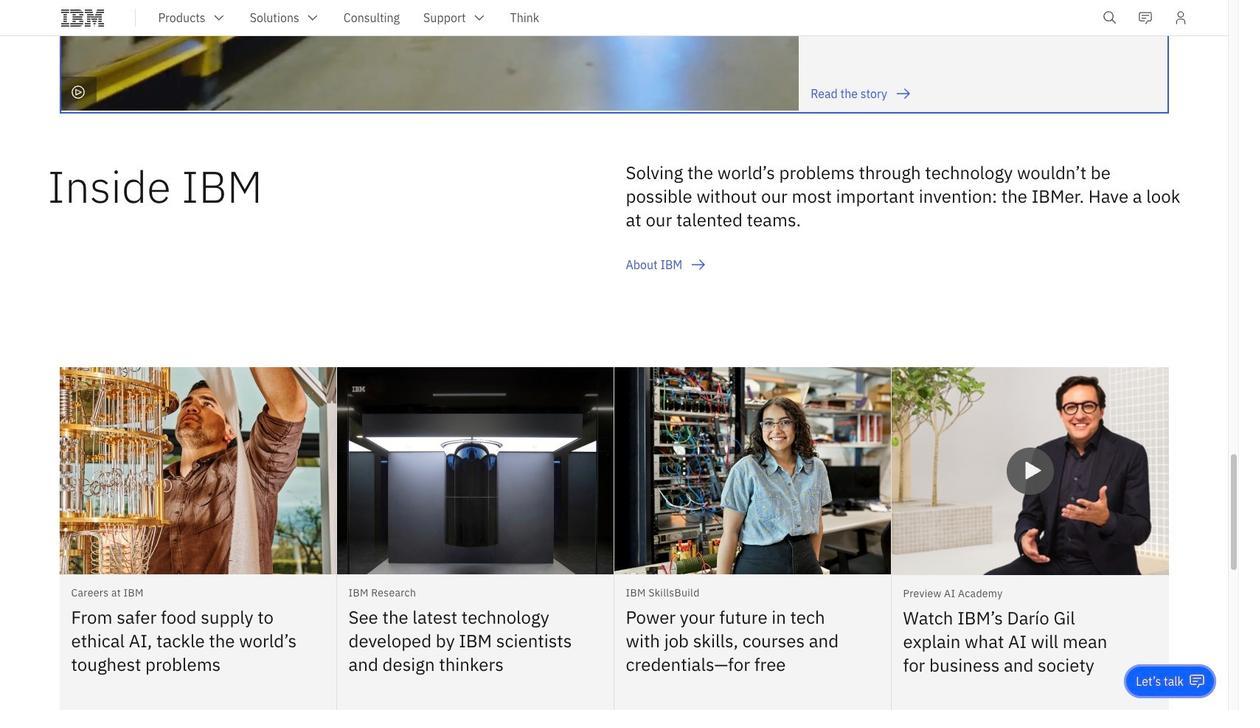 Task type: describe. For each thing, give the bounding box(es) containing it.
let's talk element
[[1137, 674, 1184, 690]]



Task type: vqa. For each thing, say whether or not it's contained in the screenshot.
Let's talk element
yes



